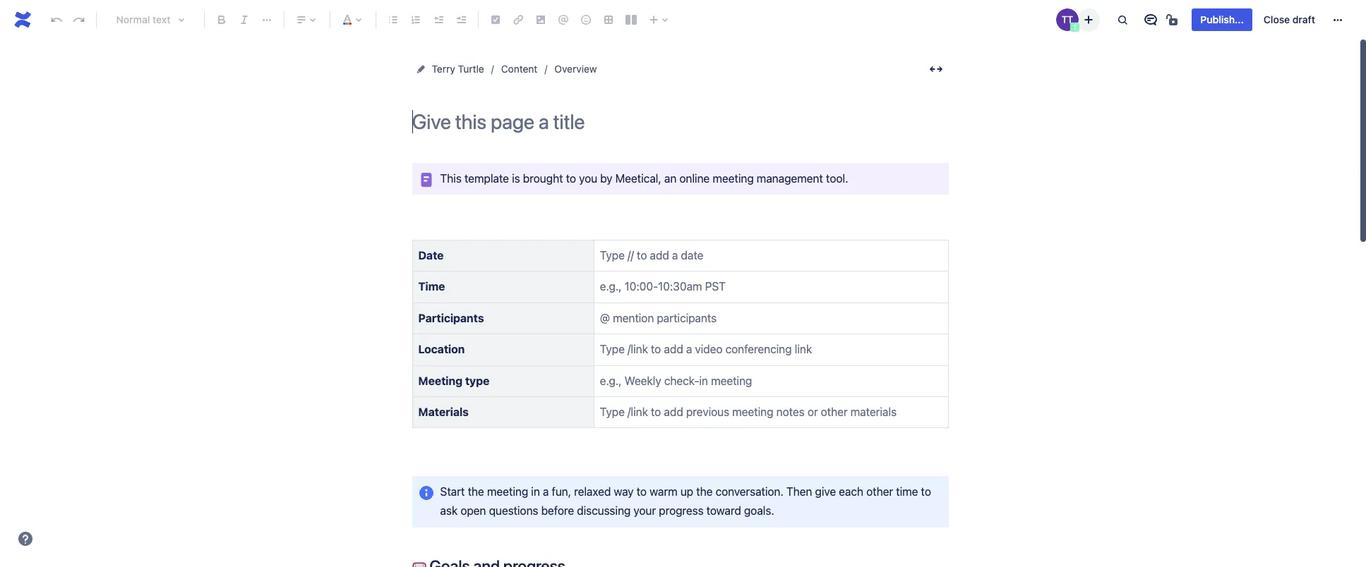 Task type: vqa. For each thing, say whether or not it's contained in the screenshot.
Redo ⌘⇧Z icon
yes



Task type: describe. For each thing, give the bounding box(es) containing it.
way
[[614, 486, 634, 498]]

location
[[418, 343, 465, 356]]

1 horizontal spatial meeting
[[713, 172, 754, 185]]

1 horizontal spatial to
[[637, 486, 647, 498]]

goals.
[[744, 505, 774, 518]]

Main content area, start typing to enter text. text field
[[404, 163, 957, 568]]

up
[[681, 486, 694, 498]]

terry turtle
[[432, 63, 484, 75]]

turtle
[[458, 63, 484, 75]]

date
[[418, 249, 444, 262]]

you
[[579, 172, 597, 185]]

type
[[465, 375, 490, 387]]

table image
[[600, 11, 617, 28]]

Give this page a title text field
[[412, 110, 949, 133]]

online
[[680, 172, 710, 185]]

meetical,
[[616, 172, 662, 185]]

fun,
[[552, 486, 571, 498]]

tool.
[[826, 172, 848, 185]]

more formatting image
[[258, 11, 275, 28]]

conversation.
[[716, 486, 784, 498]]

a
[[543, 486, 549, 498]]

confluence image
[[11, 8, 34, 31]]

link image
[[510, 11, 527, 28]]

move this page image
[[415, 64, 426, 75]]

action item image
[[487, 11, 504, 28]]

mention image
[[555, 11, 572, 28]]

bold ⌘b image
[[213, 11, 230, 28]]

help image
[[17, 531, 34, 548]]

meeting type
[[418, 375, 490, 387]]

meeting
[[418, 375, 463, 387]]

confluence image
[[11, 8, 34, 31]]

warm
[[650, 486, 678, 498]]

other
[[867, 486, 893, 498]]

questions
[[489, 505, 538, 518]]

panel note image
[[418, 171, 435, 188]]

participants
[[418, 312, 484, 325]]

content link
[[501, 61, 538, 78]]

start
[[440, 486, 465, 498]]

invite to edit image
[[1081, 11, 1098, 28]]

layouts image
[[623, 11, 640, 28]]

redo ⌘⇧z image
[[71, 11, 88, 28]]

terry
[[432, 63, 455, 75]]

no restrictions image
[[1165, 11, 1182, 28]]

this
[[440, 172, 462, 185]]

bullet list ⌘⇧8 image
[[385, 11, 402, 28]]

undo ⌘z image
[[48, 11, 65, 28]]

numbered list ⌘⇧7 image
[[407, 11, 424, 28]]

give
[[815, 486, 836, 498]]

then
[[787, 486, 812, 498]]

time
[[418, 281, 445, 293]]



Task type: locate. For each thing, give the bounding box(es) containing it.
2 the from the left
[[696, 486, 713, 498]]

meeting
[[713, 172, 754, 185], [487, 486, 528, 498]]

indent tab image
[[453, 11, 470, 28]]

1 horizontal spatial the
[[696, 486, 713, 498]]

overview
[[555, 63, 597, 75]]

2 horizontal spatial to
[[921, 486, 931, 498]]

the
[[468, 486, 484, 498], [696, 486, 713, 498]]

meeting up questions
[[487, 486, 528, 498]]

materials
[[418, 406, 469, 419]]

meeting right online
[[713, 172, 754, 185]]

toward
[[707, 505, 741, 518]]

content
[[501, 63, 538, 75]]

0 horizontal spatial meeting
[[487, 486, 528, 498]]

close
[[1264, 13, 1290, 25]]

:goal: image
[[412, 561, 426, 568], [412, 561, 426, 568]]

close draft
[[1264, 13, 1316, 25]]

management
[[757, 172, 823, 185]]

by
[[600, 172, 613, 185]]

add image, video, or file image
[[532, 11, 549, 28]]

each
[[839, 486, 864, 498]]

discussing
[[577, 505, 631, 518]]

1 vertical spatial meeting
[[487, 486, 528, 498]]

0 horizontal spatial the
[[468, 486, 484, 498]]

emoji image
[[578, 11, 595, 28]]

brought
[[523, 172, 563, 185]]

the up open
[[468, 486, 484, 498]]

to right the time
[[921, 486, 931, 498]]

meeting inside start the meeting in a fun, relaxed way to warm up the conversation. then give each other time to ask open questions before discussing your progress toward goals.
[[487, 486, 528, 498]]

more image
[[1330, 11, 1347, 28]]

make page full-width image
[[928, 61, 944, 78]]

your
[[634, 505, 656, 518]]

is
[[512, 172, 520, 185]]

to right way
[[637, 486, 647, 498]]

open
[[461, 505, 486, 518]]

start the meeting in a fun, relaxed way to warm up the conversation. then give each other time to ask open questions before discussing your progress toward goals.
[[440, 486, 934, 518]]

italic ⌘i image
[[236, 11, 253, 28]]

the right up
[[696, 486, 713, 498]]

comment icon image
[[1143, 11, 1160, 28]]

progress
[[659, 505, 704, 518]]

publish... button
[[1192, 8, 1253, 31]]

this template is brought to you by meetical, an online meeting management tool.
[[440, 172, 848, 185]]

time
[[896, 486, 918, 498]]

outdent ⇧tab image
[[430, 11, 447, 28]]

0 horizontal spatial to
[[566, 172, 576, 185]]

relaxed
[[574, 486, 611, 498]]

draft
[[1293, 13, 1316, 25]]

0 vertical spatial meeting
[[713, 172, 754, 185]]

overview link
[[555, 61, 597, 78]]

to left 'you'
[[566, 172, 576, 185]]

ask
[[440, 505, 458, 518]]

terry turtle link
[[432, 61, 484, 78]]

template
[[465, 172, 509, 185]]

in
[[531, 486, 540, 498]]

panel info image
[[418, 485, 435, 502]]

1 the from the left
[[468, 486, 484, 498]]

terry turtle image
[[1057, 8, 1079, 31]]

before
[[541, 505, 574, 518]]

to
[[566, 172, 576, 185], [637, 486, 647, 498], [921, 486, 931, 498]]

publish...
[[1201, 13, 1244, 25]]

find and replace image
[[1115, 11, 1132, 28]]

an
[[664, 172, 677, 185]]

close draft button
[[1255, 8, 1324, 31]]



